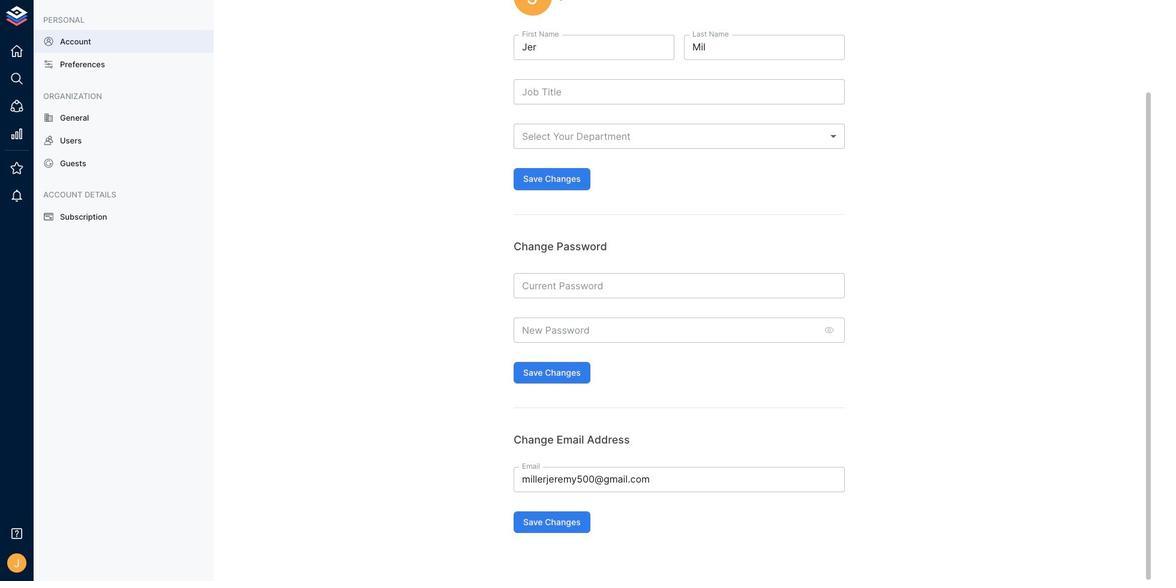 Task type: locate. For each thing, give the bounding box(es) containing it.
you@example.com text field
[[514, 467, 845, 492]]

1 vertical spatial password password field
[[514, 318, 818, 343]]

CEO text field
[[514, 79, 845, 105]]

Password password field
[[514, 273, 845, 298], [514, 318, 818, 343]]

None field
[[514, 124, 845, 149]]

0 vertical spatial password password field
[[514, 273, 845, 298]]



Task type: describe. For each thing, give the bounding box(es) containing it.
John text field
[[514, 35, 675, 60]]

Doe text field
[[685, 35, 845, 60]]

2 password password field from the top
[[514, 318, 818, 343]]

1 password password field from the top
[[514, 273, 845, 298]]



Task type: vqa. For each thing, say whether or not it's contained in the screenshot.
John Text Field at the top
yes



